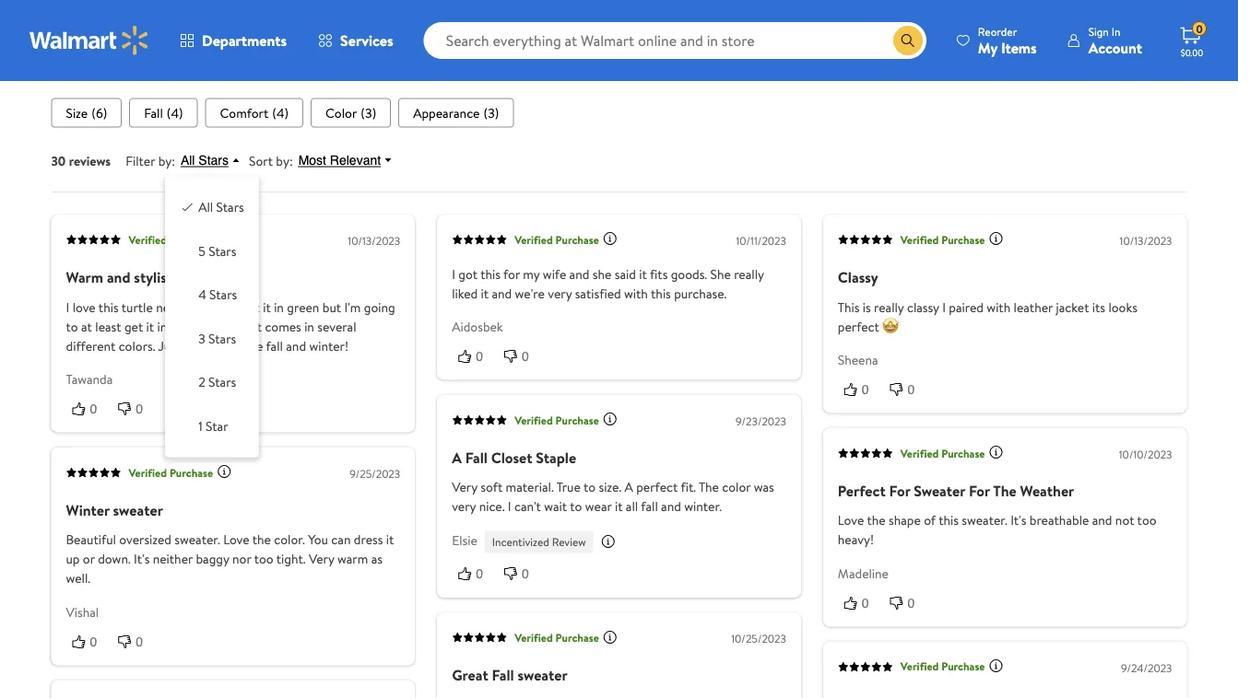 Task type: vqa. For each thing, say whether or not it's contained in the screenshot.
the middle the sweater.
yes



Task type: locate. For each thing, give the bounding box(es) containing it.
color
[[325, 104, 357, 122]]

too right nor
[[254, 551, 273, 569]]

this down fits
[[651, 284, 671, 302]]

purchase for 9/24/2023
[[941, 659, 985, 675]]

the inside very soft material. true to size. a perfect fit. the color was very nice. i can't wait to wear it all fall and winter.
[[699, 479, 719, 497]]

1 horizontal spatial fall
[[465, 448, 488, 468]]

sweater right great
[[518, 666, 568, 686]]

(3) right appearance
[[483, 104, 499, 122]]

verified for 9/24/2023
[[900, 659, 939, 675]]

verified purchase for 9/23/2023
[[515, 412, 599, 428]]

0
[[1196, 21, 1203, 37], [476, 349, 483, 364], [522, 349, 529, 364], [862, 382, 869, 397], [908, 382, 915, 397], [90, 402, 97, 417], [136, 402, 143, 417], [476, 567, 483, 582], [522, 567, 529, 582], [862, 596, 869, 611], [908, 596, 915, 611], [90, 635, 97, 650], [136, 635, 143, 650]]

or
[[83, 551, 95, 569]]

the inside i love this turtle neck sweater.  i got it in green but i'm going to at least get it in 2 other colors.  it comes in several different colors.  just in time for the fall and winter!
[[244, 337, 263, 355]]

services button
[[302, 18, 409, 63]]

purchase for 10/10/2023
[[941, 446, 985, 461]]

the up heavy!
[[867, 512, 886, 530]]

0 horizontal spatial 2
[[170, 317, 177, 335]]

1 horizontal spatial too
[[1137, 512, 1157, 530]]

sweater. for stylish
[[185, 298, 231, 316]]

5 list item from the left
[[398, 98, 514, 128]]

by: right sort
[[276, 151, 293, 169]]

1 horizontal spatial love
[[838, 512, 864, 530]]

3 stars
[[198, 330, 236, 348]]

fall right the all
[[641, 498, 658, 516]]

1
[[198, 418, 202, 435]]

0 horizontal spatial the
[[699, 479, 719, 497]]

up
[[66, 551, 80, 569]]

2 vertical spatial fall
[[492, 666, 514, 686]]

we're
[[515, 284, 545, 302]]

0 horizontal spatial perfect
[[636, 479, 678, 497]]

1 vertical spatial the
[[867, 512, 886, 530]]

got up the "it"
[[241, 298, 260, 316]]

i right classy
[[942, 298, 946, 316]]

it left the all
[[615, 498, 623, 516]]

5
[[198, 242, 205, 260]]

all stars
[[181, 153, 229, 168], [198, 199, 244, 217]]

love up heavy!
[[838, 512, 864, 530]]

0 vertical spatial too
[[1137, 512, 1157, 530]]

verified for 9/25/2023
[[129, 465, 167, 481]]

all
[[626, 498, 638, 516]]

0 vertical spatial love
[[838, 512, 864, 530]]

1 horizontal spatial 2
[[198, 374, 205, 392]]

fall down comes
[[266, 337, 283, 355]]

items
[[1001, 37, 1037, 58]]

1 horizontal spatial colors.
[[214, 317, 250, 335]]

too
[[1137, 512, 1157, 530], [254, 551, 273, 569]]

4 list item from the left
[[311, 98, 391, 128]]

1 vertical spatial very
[[452, 498, 476, 516]]

jacket
[[1056, 298, 1089, 316]]

all right filter by:
[[181, 153, 195, 168]]

(3) right 'color'
[[361, 104, 376, 122]]

1 for from the left
[[889, 481, 910, 501]]

0 horizontal spatial really
[[734, 265, 764, 283]]

0 horizontal spatial (4)
[[167, 104, 183, 122]]

10/11/2023
[[736, 233, 786, 249]]

with right 'paired'
[[987, 298, 1011, 316]]

sweater. up the baggy
[[175, 531, 220, 549]]

winter sweater
[[66, 500, 163, 521]]

this left my
[[480, 265, 500, 283]]

the down the "it"
[[244, 337, 263, 355]]

mentions
[[113, 58, 173, 78]]

verified purchase information image
[[603, 412, 617, 427], [989, 445, 1003, 460], [603, 630, 617, 645]]

0 horizontal spatial got
[[241, 298, 260, 316]]

0 vertical spatial very
[[548, 284, 572, 302]]

all stars right all stars radio
[[198, 199, 244, 217]]

0 vertical spatial got
[[458, 265, 478, 283]]

in down neck
[[157, 317, 167, 335]]

0 horizontal spatial 10/13/2023
[[348, 233, 400, 249]]

1 vertical spatial all stars
[[198, 199, 244, 217]]

0 horizontal spatial love
[[223, 531, 249, 549]]

10/13/2023 for classy
[[1120, 233, 1172, 249]]

0 vertical spatial verified purchase information image
[[603, 412, 617, 427]]

1 horizontal spatial very
[[548, 284, 572, 302]]

9/23/2023
[[736, 414, 786, 429]]

color
[[722, 479, 751, 497]]

most relevant button
[[293, 152, 401, 169]]

(3) for color (3)
[[361, 104, 376, 122]]

1 vertical spatial fall
[[641, 498, 658, 516]]

classy
[[838, 267, 878, 287]]

0 horizontal spatial fall
[[266, 337, 283, 355]]

this inside i love this turtle neck sweater.  i got it in green but i'm going to at least get it in 2 other colors.  it comes in several different colors.  just in time for the fall and winter!
[[98, 298, 119, 316]]

this
[[838, 298, 860, 316]]

fall up soft
[[465, 448, 488, 468]]

several
[[317, 317, 356, 335]]

winter!
[[309, 337, 349, 355]]

the up winter.
[[699, 479, 719, 497]]

well.
[[66, 570, 90, 588]]

this right of
[[939, 512, 959, 530]]

1 horizontal spatial with
[[987, 298, 1011, 316]]

1 star
[[198, 418, 228, 435]]

this up least
[[98, 298, 119, 316]]

it inside very soft material. true to size. a perfect fit. the color was very nice. i can't wait to wear it all fall and winter.
[[615, 498, 623, 516]]

sweater.
[[185, 298, 231, 316], [962, 512, 1007, 530], [175, 531, 220, 549]]

at
[[81, 317, 92, 335]]

(4) right comfort
[[272, 104, 289, 122]]

1 vertical spatial perfect
[[636, 479, 678, 497]]

1 vertical spatial all
[[198, 199, 213, 217]]

it's
[[1010, 512, 1026, 530], [134, 551, 150, 569]]

to right "wait"
[[570, 498, 582, 516]]

2 (4) from the left
[[272, 104, 289, 122]]

10/13/2023 for warm and stylish
[[348, 233, 400, 249]]

size
[[66, 104, 88, 122]]

0 vertical spatial sweater
[[113, 500, 163, 521]]

10/25/2023
[[731, 632, 786, 647]]

for right sweater
[[969, 481, 990, 501]]

perfect left fit.
[[636, 479, 678, 497]]

verified for 10/25/2023
[[515, 630, 553, 646]]

1 horizontal spatial for
[[503, 265, 520, 283]]

love up nor
[[223, 531, 249, 549]]

my
[[523, 265, 540, 283]]

warm and stylish
[[66, 267, 175, 287]]

very inside "beautiful oversized sweater. love the color. you can dress it up or down. it's neither baggy nor too tight. very warm as well."
[[309, 551, 334, 569]]

appearance (3)
[[413, 104, 499, 122]]

beautiful
[[66, 531, 116, 549]]

0 horizontal spatial for
[[225, 337, 241, 355]]

0 horizontal spatial sweater
[[113, 500, 163, 521]]

1 horizontal spatial sweater
[[518, 666, 568, 686]]

2 (3) from the left
[[483, 104, 499, 122]]

by: for filter by:
[[158, 151, 175, 169]]

1 vertical spatial sweater
[[518, 666, 568, 686]]

1 vertical spatial really
[[874, 298, 904, 316]]

this
[[480, 265, 500, 283], [651, 284, 671, 302], [98, 298, 119, 316], [939, 512, 959, 530]]

0 horizontal spatial (3)
[[361, 104, 376, 122]]

2 vertical spatial sweater.
[[175, 531, 220, 549]]

too inside love the shape of this sweater. it's breathable and not too heavy!
[[1137, 512, 1157, 530]]

0 vertical spatial to
[[66, 317, 78, 335]]

going
[[364, 298, 395, 316]]

1 vertical spatial colors.
[[119, 337, 155, 355]]

Search search field
[[424, 22, 926, 59]]

1 horizontal spatial all
[[198, 199, 213, 217]]

1 horizontal spatial (4)
[[272, 104, 289, 122]]

Walmart Site-Wide search field
[[424, 22, 926, 59]]

stars left sort
[[199, 153, 229, 168]]

2 vertical spatial the
[[252, 531, 271, 549]]

you
[[308, 531, 328, 549]]

1 (3) from the left
[[361, 104, 376, 122]]

0 vertical spatial really
[[734, 265, 764, 283]]

too right not at the right bottom
[[1137, 512, 1157, 530]]

1 vertical spatial a
[[625, 479, 633, 497]]

0 vertical spatial fall
[[266, 337, 283, 355]]

very down the wife
[[548, 284, 572, 302]]

0 horizontal spatial to
[[66, 317, 78, 335]]

1 list item from the left
[[51, 98, 122, 128]]

1 horizontal spatial really
[[874, 298, 904, 316]]

perfect down is
[[838, 317, 879, 335]]

and left not at the right bottom
[[1092, 512, 1112, 530]]

very left nice.
[[452, 498, 476, 516]]

verified for 10/13/2023
[[900, 232, 939, 247]]

warm
[[337, 551, 368, 569]]

1 horizontal spatial by:
[[276, 151, 293, 169]]

frequent mentions
[[51, 58, 173, 78]]

fall right great
[[492, 666, 514, 686]]

1 vertical spatial fall
[[465, 448, 488, 468]]

a right size.
[[625, 479, 633, 497]]

to inside i love this turtle neck sweater.  i got it in green but i'm going to at least get it in 2 other colors.  it comes in several different colors.  just in time for the fall and winter!
[[66, 317, 78, 335]]

the up love the shape of this sweater. it's breathable and not too heavy!
[[993, 481, 1016, 501]]

0 vertical spatial fall
[[144, 104, 163, 122]]

with inside i got this for my wife and she said it fits goods. she really liked it and we're very satisfied with this purchase.
[[624, 284, 648, 302]]

purchase for 9/23/2023
[[555, 412, 599, 428]]

(3) for appearance (3)
[[483, 104, 499, 122]]

0 horizontal spatial very
[[452, 498, 476, 516]]

to left size.
[[583, 479, 596, 497]]

sweater. for sweater
[[962, 512, 1007, 530]]

1 horizontal spatial very
[[452, 479, 477, 497]]

appearance
[[413, 104, 480, 122]]

really
[[734, 265, 764, 283], [874, 298, 904, 316]]

all stars up all stars radio
[[181, 153, 229, 168]]

0 vertical spatial all
[[181, 153, 195, 168]]

the
[[244, 337, 263, 355], [867, 512, 886, 530], [252, 531, 271, 549]]

it right dress
[[386, 531, 394, 549]]

it's down oversized
[[134, 551, 150, 569]]

1 vertical spatial sweater.
[[962, 512, 1007, 530]]

1 horizontal spatial perfect
[[838, 317, 879, 335]]

0 horizontal spatial very
[[309, 551, 334, 569]]

a left closet
[[452, 448, 462, 468]]

0 horizontal spatial for
[[889, 481, 910, 501]]

too inside "beautiful oversized sweater. love the color. you can dress it up or down. it's neither baggy nor too tight. very warm as well."
[[254, 551, 273, 569]]

1 vertical spatial it's
[[134, 551, 150, 569]]

0 horizontal spatial with
[[624, 284, 648, 302]]

verified purchase information image
[[603, 232, 617, 246], [989, 232, 1003, 246], [217, 465, 232, 479], [989, 659, 1003, 674]]

0 vertical spatial sweater.
[[185, 298, 231, 316]]

a fall closet staple
[[452, 448, 576, 468]]

2 list item from the left
[[129, 98, 198, 128]]

list item containing appearance
[[398, 98, 514, 128]]

sweater. inside love the shape of this sweater. it's breathable and not too heavy!
[[962, 512, 1007, 530]]

verified purchase information image for vishal
[[217, 465, 232, 479]]

i left love on the top
[[66, 298, 69, 316]]

green
[[287, 298, 319, 316]]

list item containing size
[[51, 98, 122, 128]]

0 vertical spatial for
[[503, 265, 520, 283]]

by: right filter
[[158, 151, 175, 169]]

sweater. down perfect for sweater for the weather on the bottom right
[[962, 512, 1007, 530]]

fall
[[266, 337, 283, 355], [641, 498, 658, 516]]

1 vertical spatial got
[[241, 298, 260, 316]]

verified purchase for 10/11/2023
[[515, 232, 599, 247]]

can't
[[514, 498, 541, 516]]

madeline
[[838, 565, 889, 583]]

0 horizontal spatial too
[[254, 551, 273, 569]]

with down the said
[[624, 284, 648, 302]]

1 vertical spatial very
[[309, 551, 334, 569]]

i'm
[[344, 298, 361, 316]]

list item
[[51, 98, 122, 128], [129, 98, 198, 128], [205, 98, 303, 128], [311, 98, 391, 128], [398, 98, 514, 128]]

fall down the mentions
[[144, 104, 163, 122]]

(4) up filter by:
[[167, 104, 183, 122]]

1 vertical spatial verified purchase information image
[[989, 445, 1003, 460]]

3 list item from the left
[[205, 98, 303, 128]]

it's left breathable
[[1010, 512, 1026, 530]]

very left soft
[[452, 479, 477, 497]]

0 vertical spatial very
[[452, 479, 477, 497]]

0 vertical spatial perfect
[[838, 317, 879, 335]]

0 vertical spatial all stars
[[181, 153, 229, 168]]

sign in account
[[1088, 24, 1142, 58]]

1 vertical spatial to
[[583, 479, 596, 497]]

10/13/2023 up the looks
[[1120, 233, 1172, 249]]

leather
[[1014, 298, 1053, 316]]

0 horizontal spatial all
[[181, 153, 195, 168]]

i up liked
[[452, 265, 455, 283]]

and down fit.
[[661, 498, 681, 516]]

1 horizontal spatial for
[[969, 481, 990, 501]]

sweater. inside i love this turtle neck sweater.  i got it in green but i'm going to at least get it in 2 other colors.  it comes in several different colors.  just in time for the fall and winter!
[[185, 298, 231, 316]]

0 horizontal spatial fall
[[144, 104, 163, 122]]

sweater. up other
[[185, 298, 231, 316]]

for right time
[[225, 337, 241, 355]]

by:
[[158, 151, 175, 169], [276, 151, 293, 169]]

really up 🤩
[[874, 298, 904, 316]]

got up liked
[[458, 265, 478, 283]]

true
[[557, 479, 581, 497]]

perfect
[[838, 317, 879, 335], [636, 479, 678, 497]]

for left my
[[503, 265, 520, 283]]

0 horizontal spatial a
[[452, 448, 462, 468]]

nice.
[[479, 498, 505, 516]]

to
[[66, 317, 78, 335], [583, 479, 596, 497], [570, 498, 582, 516]]

verified for 10/11/2023
[[515, 232, 553, 247]]

really inside i got this for my wife and she said it fits goods. she really liked it and we're very satisfied with this purchase.
[[734, 265, 764, 283]]

the
[[699, 479, 719, 497], [993, 481, 1016, 501]]

1 horizontal spatial 10/13/2023
[[1120, 233, 1172, 249]]

0 vertical spatial it's
[[1010, 512, 1026, 530]]

1 vertical spatial too
[[254, 551, 273, 569]]

very down you
[[309, 551, 334, 569]]

fall inside i love this turtle neck sweater.  i got it in green but i'm going to at least get it in 2 other colors.  it comes in several different colors.  just in time for the fall and winter!
[[266, 337, 283, 355]]

1 vertical spatial 2
[[198, 374, 205, 392]]

to left at
[[66, 317, 78, 335]]

purchase for 10/25/2023
[[555, 630, 599, 646]]

and down comes
[[286, 337, 306, 355]]

1 horizontal spatial a
[[625, 479, 633, 497]]

baggy
[[196, 551, 229, 569]]

2 up just
[[170, 317, 177, 335]]

really inside this is really classy i paired with leather jacket its looks perfect 🤩
[[874, 298, 904, 316]]

sweater up oversized
[[113, 500, 163, 521]]

1 10/13/2023 from the left
[[348, 233, 400, 249]]

$0.00
[[1181, 46, 1203, 59]]

4
[[198, 286, 206, 304]]

i
[[452, 265, 455, 283], [66, 298, 69, 316], [234, 298, 238, 316], [942, 298, 946, 316], [508, 498, 511, 516]]

0 horizontal spatial it's
[[134, 551, 150, 569]]

purchase for 10/13/2023
[[941, 232, 985, 247]]

2 stars
[[198, 374, 236, 392]]

in up comes
[[274, 298, 284, 316]]

warm
[[66, 267, 103, 287]]

10/13/2023 up going at the left of page
[[348, 233, 400, 249]]

stylish
[[134, 267, 175, 287]]

1 horizontal spatial (3)
[[483, 104, 499, 122]]

2 horizontal spatial fall
[[492, 666, 514, 686]]

for up shape
[[889, 481, 910, 501]]

very soft material. true to size. a perfect fit. the color was very nice. i can't wait to wear it all fall and winter.
[[452, 479, 774, 516]]

love inside love the shape of this sweater. it's breathable and not too heavy!
[[838, 512, 864, 530]]

my
[[978, 37, 997, 58]]

stars right 3
[[208, 330, 236, 348]]

list
[[51, 98, 1187, 128]]

verified purchase information image for sheena
[[989, 232, 1003, 246]]

2
[[170, 317, 177, 335], [198, 374, 205, 392]]

(4)
[[167, 104, 183, 122], [272, 104, 289, 122]]

all right all stars radio
[[198, 199, 213, 217]]

it's inside "beautiful oversized sweater. love the color. you can dress it up or down. it's neither baggy nor too tight. very warm as well."
[[134, 551, 150, 569]]

1 (4) from the left
[[167, 104, 183, 122]]

perfect
[[838, 481, 886, 501]]

1 horizontal spatial it's
[[1010, 512, 1026, 530]]

list item containing comfort
[[205, 98, 303, 128]]

oversized
[[119, 531, 171, 549]]

reorder my items
[[978, 24, 1037, 58]]

and inside i love this turtle neck sweater.  i got it in green but i'm going to at least get it in 2 other colors.  it comes in several different colors.  just in time for the fall and winter!
[[286, 337, 306, 355]]

0 vertical spatial the
[[244, 337, 263, 355]]

colors. left the "it"
[[214, 317, 250, 335]]

0 vertical spatial 2
[[170, 317, 177, 335]]

1 horizontal spatial fall
[[641, 498, 658, 516]]

fall
[[144, 104, 163, 122], [465, 448, 488, 468], [492, 666, 514, 686]]

1 horizontal spatial got
[[458, 265, 478, 283]]

1 by: from the left
[[158, 151, 175, 169]]

1 vertical spatial love
[[223, 531, 249, 549]]

2 10/13/2023 from the left
[[1120, 233, 1172, 249]]

2 by: from the left
[[276, 151, 293, 169]]

verified purchase for 9/25/2023
[[129, 465, 213, 481]]

fit.
[[681, 479, 696, 497]]

really right she
[[734, 265, 764, 283]]

the left color.
[[252, 531, 271, 549]]

0 horizontal spatial by:
[[158, 151, 175, 169]]

1 horizontal spatial to
[[570, 498, 582, 516]]

colors. down get at the top left
[[119, 337, 155, 355]]

perfect inside very soft material. true to size. a perfect fit. the color was very nice. i can't wait to wear it all fall and winter.
[[636, 479, 678, 497]]

option group
[[180, 191, 244, 443]]

1 vertical spatial for
[[225, 337, 241, 355]]

just
[[158, 337, 181, 355]]

i right nice.
[[508, 498, 511, 516]]

all stars inside dropdown button
[[181, 153, 229, 168]]

and right 'warm'
[[107, 267, 130, 287]]

got inside i love this turtle neck sweater.  i got it in green but i'm going to at least get it in 2 other colors.  it comes in several different colors.  just in time for the fall and winter!
[[241, 298, 260, 316]]

for
[[503, 265, 520, 283], [225, 337, 241, 355]]

2 down time
[[198, 374, 205, 392]]

30 reviews
[[51, 151, 111, 169]]

verified purchase for 9/24/2023
[[900, 659, 985, 675]]



Task type: describe. For each thing, give the bounding box(es) containing it.
purchase for 9/25/2023
[[170, 465, 213, 481]]

stars down time
[[208, 374, 236, 392]]

i love this turtle neck sweater.  i got it in green but i'm going to at least get it in 2 other colors.  it comes in several different colors.  just in time for the fall and winter!
[[66, 298, 395, 355]]

it right liked
[[481, 284, 489, 302]]

stars right 4
[[209, 286, 237, 304]]

very inside very soft material. true to size. a perfect fit. the color was very nice. i can't wait to wear it all fall and winter.
[[452, 498, 476, 516]]

material.
[[506, 479, 554, 497]]

9/25/2023
[[350, 466, 400, 482]]

for inside i love this turtle neck sweater.  i got it in green but i'm going to at least get it in 2 other colors.  it comes in several different colors.  just in time for the fall and winter!
[[225, 337, 241, 355]]

elsie
[[452, 532, 477, 550]]

3
[[198, 330, 205, 348]]

this is really classy i paired with leather jacket its looks perfect 🤩
[[838, 298, 1137, 335]]

option group containing all stars
[[180, 191, 244, 443]]

not
[[1115, 512, 1134, 530]]

4 stars
[[198, 286, 237, 304]]

its
[[1092, 298, 1105, 316]]

fall for a
[[465, 448, 488, 468]]

love inside "beautiful oversized sweater. love the color. you can dress it up or down. it's neither baggy nor too tight. very warm as well."
[[223, 531, 249, 549]]

with inside this is really classy i paired with leather jacket its looks perfect 🤩
[[987, 298, 1011, 316]]

5 stars
[[198, 242, 236, 260]]

great fall sweater
[[452, 666, 568, 686]]

stars inside dropdown button
[[199, 153, 229, 168]]

2 vertical spatial verified purchase information image
[[603, 630, 617, 645]]

All Stars radio
[[180, 199, 195, 213]]

winter.
[[684, 498, 722, 516]]

i inside i got this for my wife and she said it fits goods. she really liked it and we're very satisfied with this purchase.
[[452, 265, 455, 283]]

fall inside list item
[[144, 104, 163, 122]]

looks
[[1108, 298, 1137, 316]]

stars right all stars radio
[[216, 199, 244, 217]]

in left 3
[[184, 337, 194, 355]]

this inside love the shape of this sweater. it's breathable and not too heavy!
[[939, 512, 959, 530]]

it inside "beautiful oversized sweater. love the color. you can dress it up or down. it's neither baggy nor too tight. very warm as well."
[[386, 531, 394, 549]]

it
[[254, 317, 262, 335]]

color.
[[274, 531, 305, 549]]

a inside very soft material. true to size. a perfect fit. the color was very nice. i can't wait to wear it all fall and winter.
[[625, 479, 633, 497]]

review
[[552, 535, 586, 551]]

verified purchase for 10/10/2023
[[900, 446, 985, 461]]

verified purchase for 10/13/2023
[[900, 232, 985, 247]]

soft
[[481, 479, 503, 497]]

different
[[66, 337, 116, 355]]

verified purchase information image for for
[[989, 445, 1003, 460]]

it left fits
[[639, 265, 647, 283]]

classy
[[907, 298, 939, 316]]

neither
[[153, 551, 193, 569]]

reorder
[[978, 24, 1017, 39]]

closet
[[491, 448, 532, 468]]

love the shape of this sweater. it's breathable and not too heavy!
[[838, 512, 1157, 549]]

got inside i got this for my wife and she said it fits goods. she really liked it and we're very satisfied with this purchase.
[[458, 265, 478, 283]]

tawanda
[[66, 370, 113, 388]]

services
[[340, 30, 393, 51]]

was
[[754, 479, 774, 497]]

down.
[[98, 551, 131, 569]]

i got this for my wife and she said it fits goods. she really liked it and we're very satisfied with this purchase.
[[452, 265, 764, 302]]

verified for 10/10/2023
[[900, 446, 939, 461]]

and inside love the shape of this sweater. it's breathable and not too heavy!
[[1092, 512, 1112, 530]]

heavy!
[[838, 531, 874, 549]]

weather
[[1020, 481, 1074, 501]]

dress
[[354, 531, 383, 549]]

satisfied
[[575, 284, 621, 302]]

beautiful oversized sweater. love the color. you can dress it up or down. it's neither baggy nor too tight. very warm as well.
[[66, 531, 394, 588]]

wait
[[544, 498, 567, 516]]

the inside love the shape of this sweater. it's breathable and not too heavy!
[[867, 512, 886, 530]]

she
[[710, 265, 731, 283]]

size.
[[599, 479, 621, 497]]

she
[[593, 265, 612, 283]]

it up comes
[[263, 298, 271, 316]]

reviews
[[69, 151, 111, 169]]

and left we're on the left top of the page
[[492, 284, 512, 302]]

search icon image
[[900, 33, 915, 48]]

of
[[924, 512, 936, 530]]

perfect inside this is really classy i paired with leather jacket its looks perfect 🤩
[[838, 317, 879, 335]]

incentivized review
[[492, 535, 586, 551]]

goods.
[[671, 265, 707, 283]]

sort by:
[[249, 151, 293, 169]]

winter
[[66, 500, 109, 521]]

incentivized
[[492, 535, 549, 551]]

1 horizontal spatial the
[[993, 481, 1016, 501]]

verified purchase information image for staple
[[603, 412, 617, 427]]

very inside very soft material. true to size. a perfect fit. the color was very nice. i can't wait to wear it all fall and winter.
[[452, 479, 477, 497]]

size (6)
[[66, 104, 107, 122]]

all stars inside option group
[[198, 199, 244, 217]]

very inside i got this for my wife and she said it fits goods. she really liked it and we're very satisfied with this purchase.
[[548, 284, 572, 302]]

star
[[206, 418, 228, 435]]

0 vertical spatial colors.
[[214, 317, 250, 335]]

tight.
[[276, 551, 306, 569]]

time
[[197, 337, 222, 355]]

fall for great
[[492, 666, 514, 686]]

sheena
[[838, 351, 878, 369]]

departments
[[202, 30, 287, 51]]

comfort (4)
[[220, 104, 289, 122]]

verified for 9/23/2023
[[515, 412, 553, 428]]

sweater
[[914, 481, 965, 501]]

relevant
[[330, 153, 381, 168]]

vishal
[[66, 604, 99, 622]]

i inside this is really classy i paired with leather jacket its looks perfect 🤩
[[942, 298, 946, 316]]

all inside option group
[[198, 199, 213, 217]]

turtle
[[121, 298, 153, 316]]

and inside very soft material. true to size. a perfect fit. the color was very nice. i can't wait to wear it all fall and winter.
[[661, 498, 681, 516]]

verified purchase for 10/25/2023
[[515, 630, 599, 646]]

comes
[[265, 317, 301, 335]]

for inside i got this for my wife and she said it fits goods. she really liked it and we're very satisfied with this purchase.
[[503, 265, 520, 283]]

i inside very soft material. true to size. a perfect fit. the color was very nice. i can't wait to wear it all fall and winter.
[[508, 498, 511, 516]]

sweater. inside "beautiful oversized sweater. love the color. you can dress it up or down. it's neither baggy nor too tight. very warm as well."
[[175, 531, 220, 549]]

by: for sort by:
[[276, 151, 293, 169]]

is
[[863, 298, 871, 316]]

stars right 5
[[208, 242, 236, 260]]

sign
[[1088, 24, 1109, 39]]

list containing size
[[51, 98, 1187, 128]]

the inside "beautiful oversized sweater. love the color. you can dress it up or down. it's neither baggy nor too tight. very warm as well."
[[252, 531, 271, 549]]

and left she
[[569, 265, 589, 283]]

shape
[[889, 512, 921, 530]]

(4) for fall (4)
[[167, 104, 183, 122]]

walmart image
[[29, 26, 149, 55]]

perfect for sweater for the weather
[[838, 481, 1074, 501]]

wife
[[543, 265, 566, 283]]

it's inside love the shape of this sweater. it's breathable and not too heavy!
[[1010, 512, 1026, 530]]

2 vertical spatial to
[[570, 498, 582, 516]]

30
[[51, 151, 66, 169]]

2 horizontal spatial to
[[583, 479, 596, 497]]

in
[[1111, 24, 1120, 39]]

aidosbek
[[452, 318, 503, 336]]

list item containing color
[[311, 98, 391, 128]]

fall inside very soft material. true to size. a perfect fit. the color was very nice. i can't wait to wear it all fall and winter.
[[641, 498, 658, 516]]

(4) for comfort (4)
[[272, 104, 289, 122]]

i right 4
[[234, 298, 238, 316]]

breathable
[[1029, 512, 1089, 530]]

incentivized review information image
[[601, 535, 615, 549]]

2 inside i love this turtle neck sweater.  i got it in green but i'm going to at least get it in 2 other colors.  it comes in several different colors.  just in time for the fall and winter!
[[170, 317, 177, 335]]

0 horizontal spatial colors.
[[119, 337, 155, 355]]

it right get at the top left
[[146, 317, 154, 335]]

9/24/2023
[[1121, 661, 1172, 676]]

2 for from the left
[[969, 481, 990, 501]]

other
[[180, 317, 211, 335]]

10/10/2023
[[1119, 447, 1172, 463]]

list item containing fall
[[129, 98, 198, 128]]

neck
[[156, 298, 182, 316]]

love
[[72, 298, 96, 316]]

most relevant
[[298, 153, 381, 168]]

in down green
[[304, 317, 314, 335]]

liked
[[452, 284, 478, 302]]

paired
[[949, 298, 984, 316]]

verified purchase information image for aidosbek
[[603, 232, 617, 246]]

sort
[[249, 151, 273, 169]]

filter
[[125, 151, 155, 169]]

0 vertical spatial a
[[452, 448, 462, 468]]

purchase for 10/11/2023
[[555, 232, 599, 247]]

all inside dropdown button
[[181, 153, 195, 168]]



